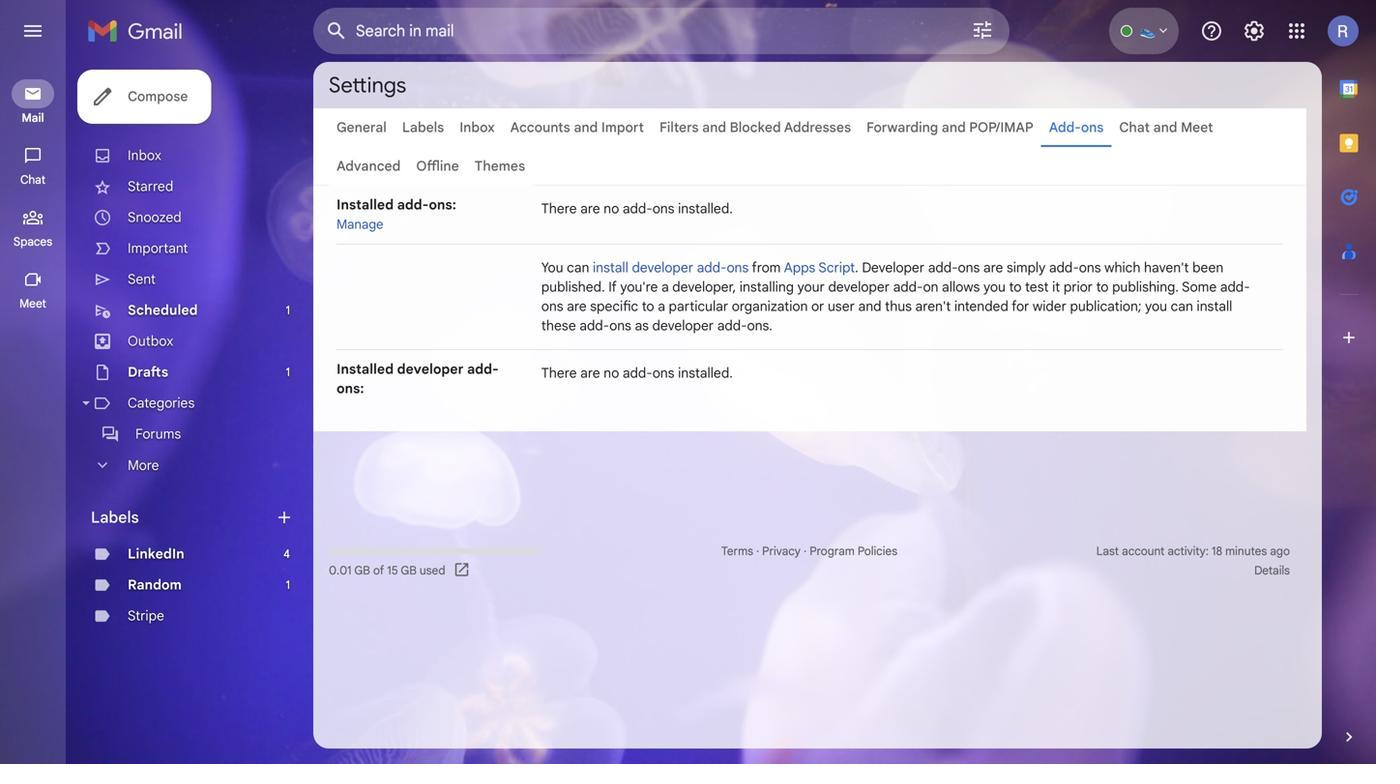 Task type: vqa. For each thing, say whether or not it's contained in the screenshot.
Terms link
yes



Task type: locate. For each thing, give the bounding box(es) containing it.
0 vertical spatial no
[[604, 200, 619, 217]]

0 horizontal spatial chat
[[20, 173, 45, 187]]

manage
[[337, 216, 383, 233]]

installed inside installed add-ons: manage
[[337, 196, 394, 213]]

developer,
[[672, 279, 736, 295]]

chat inside chat 'heading'
[[20, 173, 45, 187]]

sent link
[[128, 271, 156, 288]]

there are no add-ons installed. down the "as"
[[541, 365, 733, 382]]

general
[[337, 119, 387, 136]]

aren't
[[915, 298, 951, 315]]

1 vertical spatial chat
[[20, 173, 45, 187]]

labels up offline
[[402, 119, 444, 136]]

labels
[[402, 119, 444, 136], [91, 508, 139, 527]]

pop/imap
[[969, 119, 1034, 136]]

chat heading
[[0, 172, 66, 188]]

2 1 from the top
[[286, 365, 290, 380]]

meet
[[1181, 119, 1213, 136], [19, 296, 46, 311]]

chat for chat and meet
[[1119, 119, 1150, 136]]

1 vertical spatial installed
[[337, 361, 394, 378]]

there down the these
[[541, 365, 577, 382]]

1 for drafts
[[286, 365, 290, 380]]

and left thus
[[858, 298, 882, 315]]

0 horizontal spatial install
[[593, 259, 629, 276]]

navigation containing mail
[[0, 62, 68, 764]]

ons: inside installed add-ons: manage
[[429, 196, 456, 213]]

· right terms
[[756, 544, 759, 559]]

18
[[1212, 544, 1223, 559]]

1 vertical spatial ons:
[[337, 380, 364, 397]]

1 installed from the top
[[337, 196, 394, 213]]

specific
[[590, 298, 638, 315]]

installed. up the you can install developer add-ons from apps script
[[678, 200, 733, 217]]

0 vertical spatial installed.
[[678, 200, 733, 217]]

1 horizontal spatial install
[[1197, 298, 1233, 315]]

1 vertical spatial 1
[[286, 365, 290, 380]]

0 horizontal spatial to
[[642, 298, 654, 315]]

1 horizontal spatial ·
[[804, 544, 807, 559]]

to up publication;
[[1096, 279, 1109, 295]]

1 vertical spatial you
[[1145, 298, 1167, 315]]

main menu image
[[21, 19, 44, 43]]

and left import
[[574, 119, 598, 136]]

you down publishing.
[[1145, 298, 1167, 315]]

compose button
[[77, 70, 211, 124]]

0 vertical spatial labels
[[402, 119, 444, 136]]

and inside . developer add-ons are simply add-ons which haven't been published. if you're a developer, installing your developer add-on allows you to test it prior to publishing. some add- ons are specific to a particular organization or user and thus aren't intended for wider publication; you can install these add-ons as developer add-ons.
[[858, 298, 882, 315]]

ons up the these
[[541, 298, 563, 315]]

support image
[[1200, 19, 1223, 43]]

forwarding
[[867, 119, 938, 136]]

add-ons link
[[1049, 119, 1104, 136]]

3 1 from the top
[[286, 578, 290, 592]]

details
[[1254, 563, 1290, 578]]

there are no add-ons installed.
[[541, 200, 733, 217], [541, 365, 733, 382]]

labels heading
[[91, 508, 275, 527]]

your
[[797, 279, 825, 295]]

1 there are no add-ons installed. from the top
[[541, 200, 733, 217]]

1 horizontal spatial meet
[[1181, 119, 1213, 136]]

1 horizontal spatial chat
[[1119, 119, 1150, 136]]

·
[[756, 544, 759, 559], [804, 544, 807, 559]]

inbox up starred link
[[128, 147, 161, 164]]

and left pop/imap
[[942, 119, 966, 136]]

are down specific
[[580, 365, 600, 382]]

2 installed from the top
[[337, 361, 394, 378]]

0 vertical spatial inbox
[[460, 119, 495, 136]]

install down some
[[1197, 298, 1233, 315]]

0 vertical spatial installed
[[337, 196, 394, 213]]

1 horizontal spatial ons:
[[429, 196, 456, 213]]

to up for
[[1009, 279, 1022, 295]]

ons up install developer add-ons link at the top of page
[[653, 200, 675, 217]]

you
[[984, 279, 1006, 295], [1145, 298, 1167, 315]]

a down you're
[[658, 298, 665, 315]]

2 there from the top
[[541, 365, 577, 382]]

1 vertical spatial inbox
[[128, 147, 161, 164]]

addresses
[[784, 119, 851, 136]]

can up published.
[[567, 259, 589, 276]]

add-ons
[[1049, 119, 1104, 136]]

a down install developer add-ons link at the top of page
[[662, 279, 669, 295]]

0 vertical spatial meet
[[1181, 119, 1213, 136]]

add- inside installed developer add- ons:
[[467, 361, 499, 378]]

spaces
[[13, 235, 52, 249]]

1 vertical spatial installed.
[[678, 365, 733, 382]]

gb right 15
[[401, 563, 417, 578]]

can down some
[[1171, 298, 1193, 315]]

ons up allows
[[958, 259, 980, 276]]

labels for labels heading
[[91, 508, 139, 527]]

install up if
[[593, 259, 629, 276]]

script
[[819, 259, 855, 276]]

ons down specific
[[609, 317, 631, 334]]

0 vertical spatial 1
[[286, 303, 290, 318]]

minutes
[[1225, 544, 1267, 559]]

some
[[1182, 279, 1217, 295]]

add- inside installed add-ons: manage
[[397, 196, 429, 213]]

ons down particular at the top
[[653, 365, 675, 382]]

install
[[593, 259, 629, 276], [1197, 298, 1233, 315]]

footer
[[313, 542, 1307, 580]]

ons left "chat and meet" link
[[1081, 119, 1104, 136]]

2 vertical spatial 1
[[286, 578, 290, 592]]

gb left of
[[354, 563, 370, 578]]

inbox link up the themes link
[[460, 119, 495, 136]]

there are no add-ons installed. up install developer add-ons link at the top of page
[[541, 200, 733, 217]]

test
[[1025, 279, 1049, 295]]

1 horizontal spatial to
[[1009, 279, 1022, 295]]

to up the "as"
[[642, 298, 654, 315]]

1 horizontal spatial can
[[1171, 298, 1193, 315]]

inbox link
[[460, 119, 495, 136], [128, 147, 161, 164]]

0 vertical spatial chat
[[1119, 119, 1150, 136]]

general link
[[337, 119, 387, 136]]

1 vertical spatial there are no add-ons installed.
[[541, 365, 733, 382]]

0 vertical spatial ons:
[[429, 196, 456, 213]]

you up intended
[[984, 279, 1006, 295]]

user
[[828, 298, 855, 315]]

1 horizontal spatial inbox
[[460, 119, 495, 136]]

0 horizontal spatial can
[[567, 259, 589, 276]]

0 vertical spatial there are no add-ons installed.
[[541, 200, 733, 217]]

organization
[[732, 298, 808, 315]]

no down specific
[[604, 365, 619, 382]]

there up you
[[541, 200, 577, 217]]

2 gb from the left
[[401, 563, 417, 578]]

1 1 from the top
[[286, 303, 290, 318]]

0 horizontal spatial gb
[[354, 563, 370, 578]]

and for accounts
[[574, 119, 598, 136]]

sent
[[128, 271, 156, 288]]

.
[[855, 259, 859, 276]]

can
[[567, 259, 589, 276], [1171, 298, 1193, 315]]

0 horizontal spatial ons:
[[337, 380, 364, 397]]

no
[[604, 200, 619, 217], [604, 365, 619, 382]]

1 vertical spatial can
[[1171, 298, 1193, 315]]

and for forwarding
[[942, 119, 966, 136]]

used
[[420, 563, 445, 578]]

inbox link up starred link
[[128, 147, 161, 164]]

0 horizontal spatial inbox link
[[128, 147, 161, 164]]

4
[[283, 547, 290, 561]]

settings image
[[1243, 19, 1266, 43]]

2 · from the left
[[804, 544, 807, 559]]

add-
[[1049, 119, 1081, 136]]

1 · from the left
[[756, 544, 759, 559]]

a
[[662, 279, 669, 295], [658, 298, 665, 315]]

publishing.
[[1112, 279, 1179, 295]]

labels link
[[402, 119, 444, 136]]

installed add-ons: manage
[[337, 196, 456, 233]]

accounts and import link
[[510, 119, 644, 136]]

to
[[1009, 279, 1022, 295], [1096, 279, 1109, 295], [642, 298, 654, 315]]

1 vertical spatial meet
[[19, 296, 46, 311]]

1
[[286, 303, 290, 318], [286, 365, 290, 380], [286, 578, 290, 592]]

installed inside installed developer add- ons:
[[337, 361, 394, 378]]

labels up linkedin link
[[91, 508, 139, 527]]

chat down mail heading
[[20, 173, 45, 187]]

categories
[[128, 395, 195, 412]]

install inside . developer add-ons are simply add-ons which haven't been published. if you're a developer, installing your developer add-on allows you to test it prior to publishing. some add- ons are specific to a particular organization or user and thus aren't intended for wider publication; you can install these add-ons as developer add-ons.
[[1197, 298, 1233, 315]]

1 vertical spatial install
[[1197, 298, 1233, 315]]

installed
[[337, 196, 394, 213], [337, 361, 394, 378]]

installed. down particular at the top
[[678, 365, 733, 382]]

1 horizontal spatial gb
[[401, 563, 417, 578]]

scheduled
[[128, 302, 198, 319]]

active image
[[1140, 23, 1156, 39]]

inbox
[[460, 119, 495, 136], [128, 147, 161, 164]]

chat and meet
[[1119, 119, 1213, 136]]

apps script link
[[784, 259, 855, 276]]

0 vertical spatial inbox link
[[460, 119, 495, 136]]

starred
[[128, 178, 173, 195]]

are up published.
[[580, 200, 600, 217]]

drafts
[[128, 364, 168, 381]]

gb
[[354, 563, 370, 578], [401, 563, 417, 578]]

0 horizontal spatial ·
[[756, 544, 759, 559]]

or
[[811, 298, 824, 315]]

for
[[1012, 298, 1029, 315]]

0 horizontal spatial you
[[984, 279, 1006, 295]]

blocked
[[730, 119, 781, 136]]

installed.
[[678, 200, 733, 217], [678, 365, 733, 382]]

1 for random
[[286, 578, 290, 592]]

add-
[[397, 196, 429, 213], [623, 200, 653, 217], [697, 259, 727, 276], [928, 259, 958, 276], [1049, 259, 1079, 276], [893, 279, 923, 295], [1220, 279, 1250, 295], [580, 317, 609, 334], [717, 317, 747, 334], [467, 361, 499, 378], [623, 365, 653, 382]]

1 vertical spatial there
[[541, 365, 577, 382]]

search in mail image
[[319, 14, 354, 48]]

apps
[[784, 259, 816, 276]]

and
[[574, 119, 598, 136], [702, 119, 726, 136], [942, 119, 966, 136], [1153, 119, 1178, 136], [858, 298, 882, 315]]

· right privacy
[[804, 544, 807, 559]]

important
[[128, 240, 188, 257]]

filters and blocked addresses link
[[660, 119, 851, 136]]

program
[[810, 544, 855, 559]]

0 horizontal spatial meet
[[19, 296, 46, 311]]

settings
[[329, 72, 406, 99]]

and right filters
[[702, 119, 726, 136]]

navigation
[[0, 62, 68, 764]]

installing
[[740, 279, 794, 295]]

it
[[1052, 279, 1060, 295]]

inbox up the themes link
[[460, 119, 495, 136]]

2 horizontal spatial to
[[1096, 279, 1109, 295]]

1 vertical spatial inbox link
[[128, 147, 161, 164]]

ons up the prior
[[1079, 259, 1101, 276]]

0 horizontal spatial labels
[[91, 508, 139, 527]]

1 vertical spatial no
[[604, 365, 619, 382]]

tab list
[[1322, 62, 1376, 694]]

0 vertical spatial there
[[541, 200, 577, 217]]

advanced search options image
[[963, 11, 1002, 49]]

starred link
[[128, 178, 173, 195]]

Search in mail text field
[[356, 21, 917, 41]]

and right add-ons link
[[1153, 119, 1178, 136]]

no up if
[[604, 200, 619, 217]]

1 horizontal spatial labels
[[402, 119, 444, 136]]

1 vertical spatial labels
[[91, 508, 139, 527]]

and for filters
[[702, 119, 726, 136]]

chat right add-ons
[[1119, 119, 1150, 136]]



Task type: describe. For each thing, give the bounding box(es) containing it.
categories link
[[128, 395, 195, 412]]

labels for 'labels' link
[[402, 119, 444, 136]]

install developer add-ons link
[[593, 259, 749, 276]]

are down published.
[[567, 298, 587, 315]]

1 for scheduled
[[286, 303, 290, 318]]

2 there are no add-ons installed. from the top
[[541, 365, 733, 382]]

developer
[[862, 259, 925, 276]]

ons left from
[[727, 259, 749, 276]]

. developer add-ons are simply add-ons which haven't been published. if you're a developer, installing your developer add-on allows you to test it prior to publishing. some add- ons are specific to a particular organization or user and thus aren't intended for wider publication; you can install these add-ons as developer add-ons.
[[541, 259, 1250, 334]]

2 no from the top
[[604, 365, 619, 382]]

ons.
[[747, 317, 773, 334]]

0 vertical spatial can
[[567, 259, 589, 276]]

details link
[[1254, 563, 1290, 578]]

filters
[[660, 119, 699, 136]]

are left simply
[[983, 259, 1003, 276]]

haven't
[[1144, 259, 1189, 276]]

you're
[[620, 279, 658, 295]]

terms
[[721, 544, 753, 559]]

random link
[[128, 576, 182, 593]]

spaces heading
[[0, 234, 66, 250]]

can inside . developer add-ons are simply add-ons which haven't been published. if you're a developer, installing your developer add-on allows you to test it prior to publishing. some add- ons are specific to a particular organization or user and thus aren't intended for wider publication; you can install these add-ons as developer add-ons.
[[1171, 298, 1193, 315]]

from
[[752, 259, 781, 276]]

allows
[[942, 279, 980, 295]]

privacy link
[[762, 544, 801, 559]]

particular
[[669, 298, 728, 315]]

1 installed. from the top
[[678, 200, 733, 217]]

forums
[[135, 426, 181, 442]]

1 there from the top
[[541, 200, 577, 217]]

1 horizontal spatial inbox link
[[460, 119, 495, 136]]

0 vertical spatial a
[[662, 279, 669, 295]]

activity:
[[1168, 544, 1209, 559]]

15
[[387, 563, 398, 578]]

themes
[[475, 158, 525, 175]]

wider
[[1033, 298, 1067, 315]]

installed developer add- ons:
[[337, 361, 499, 397]]

account
[[1122, 544, 1165, 559]]

publication;
[[1070, 298, 1142, 315]]

0 vertical spatial you
[[984, 279, 1006, 295]]

2 installed. from the top
[[678, 365, 733, 382]]

drafts link
[[128, 364, 168, 381]]

1 horizontal spatial you
[[1145, 298, 1167, 315]]

footer containing terms
[[313, 542, 1307, 580]]

installed for manage
[[337, 196, 394, 213]]

more button
[[77, 450, 302, 481]]

random
[[128, 576, 182, 593]]

compose
[[128, 88, 188, 105]]

prior
[[1064, 279, 1093, 295]]

Search in mail search field
[[313, 8, 1010, 54]]

outbox link
[[128, 333, 173, 350]]

1 no from the top
[[604, 200, 619, 217]]

ons: inside installed developer add- ons:
[[337, 380, 364, 397]]

you
[[541, 259, 563, 276]]

0.01 gb of 15 gb used
[[329, 563, 445, 578]]

gmail image
[[87, 12, 192, 50]]

you can install developer add-ons from apps script
[[541, 259, 855, 276]]

forwarding and pop/imap link
[[867, 119, 1034, 136]]

snoozed
[[128, 209, 182, 226]]

important link
[[128, 240, 188, 257]]

linkedin link
[[128, 545, 184, 562]]

of
[[373, 563, 384, 578]]

published.
[[541, 279, 605, 295]]

thus
[[885, 298, 912, 315]]

which
[[1105, 259, 1141, 276]]

import
[[601, 119, 644, 136]]

offline link
[[416, 158, 459, 175]]

and for chat
[[1153, 119, 1178, 136]]

follow link to manage storage image
[[453, 561, 473, 580]]

0 horizontal spatial inbox
[[128, 147, 161, 164]]

terms · privacy · program policies
[[721, 544, 898, 559]]

0 vertical spatial install
[[593, 259, 629, 276]]

accounts
[[510, 119, 570, 136]]

1 gb from the left
[[354, 563, 370, 578]]

been
[[1193, 259, 1224, 276]]

1 vertical spatial a
[[658, 298, 665, 315]]

0.01
[[329, 563, 352, 578]]

advanced
[[337, 158, 401, 175]]

if
[[609, 279, 617, 295]]

mail
[[22, 111, 44, 125]]

stripe link
[[128, 607, 164, 624]]

offline
[[416, 158, 459, 175]]

these
[[541, 317, 576, 334]]

meet heading
[[0, 296, 66, 311]]

filters and blocked addresses
[[660, 119, 851, 136]]

outbox
[[128, 333, 173, 350]]

privacy
[[762, 544, 801, 559]]

terms link
[[721, 544, 753, 559]]

themes link
[[475, 158, 525, 175]]

snoozed link
[[128, 209, 182, 226]]

forwarding and pop/imap
[[867, 119, 1034, 136]]

meet inside heading
[[19, 296, 46, 311]]

advanced link
[[337, 158, 401, 175]]

developer inside installed developer add- ons:
[[397, 361, 464, 378]]

program policies link
[[810, 544, 898, 559]]

linkedin
[[128, 545, 184, 562]]

last account activity: 18 minutes ago details
[[1096, 544, 1290, 578]]

as
[[635, 317, 649, 334]]

mail heading
[[0, 110, 66, 126]]

more
[[128, 457, 159, 474]]

stripe
[[128, 607, 164, 624]]

chat for chat
[[20, 173, 45, 187]]

last
[[1096, 544, 1119, 559]]

on
[[923, 279, 939, 295]]

installed for ons:
[[337, 361, 394, 378]]

policies
[[858, 544, 898, 559]]



